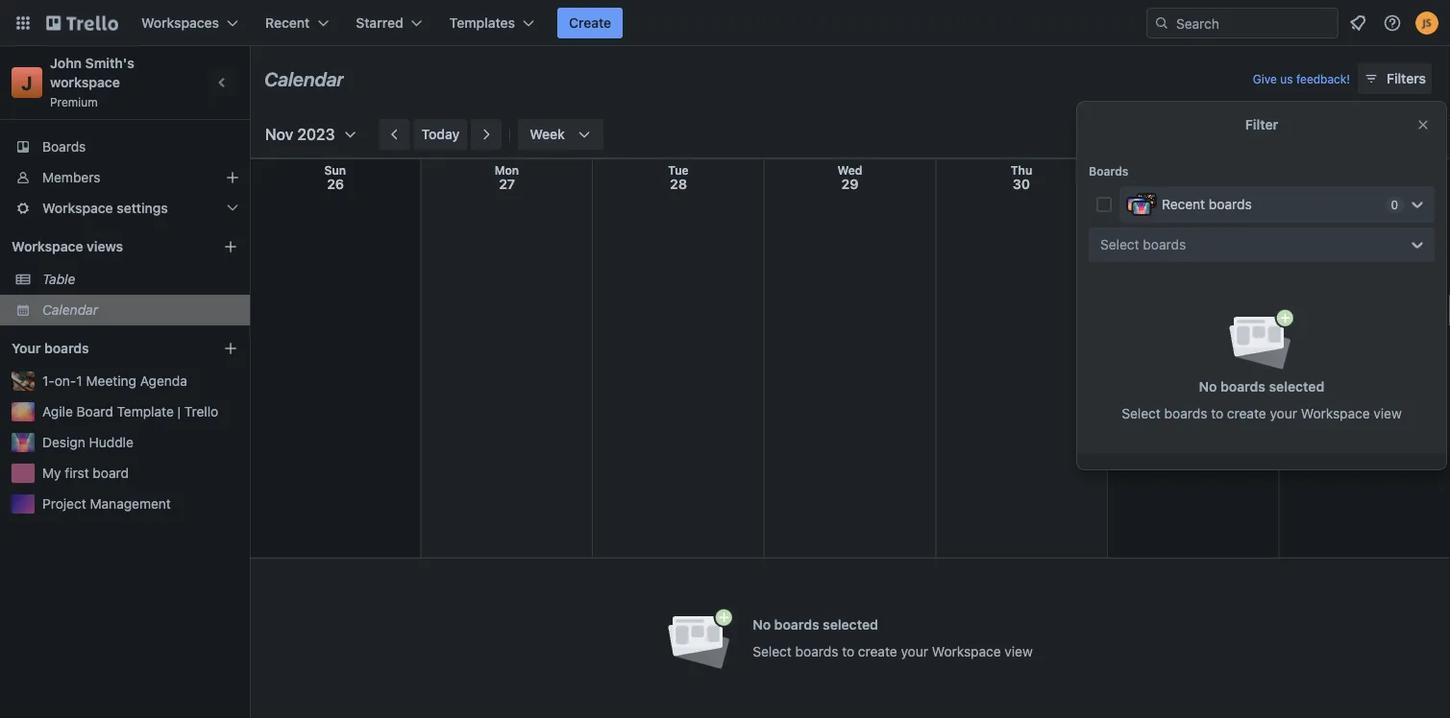 Task type: describe. For each thing, give the bounding box(es) containing it.
your
[[12, 341, 41, 357]]

members link
[[0, 162, 250, 193]]

0 horizontal spatial boards
[[42, 139, 86, 155]]

30
[[1013, 176, 1030, 192]]

dec
[[1176, 176, 1201, 192]]

smith's
[[85, 55, 134, 71]]

workspace navigation collapse icon image
[[210, 69, 236, 96]]

settings
[[117, 200, 168, 216]]

management
[[90, 496, 171, 512]]

today button
[[414, 119, 467, 150]]

give us feedback!
[[1253, 72, 1350, 86]]

filter
[[1245, 117, 1278, 133]]

Calendar text field
[[264, 61, 344, 97]]

1 vertical spatial calendar
[[42, 302, 98, 318]]

2
[[1360, 176, 1369, 192]]

project
[[42, 496, 86, 512]]

board
[[76, 404, 113, 420]]

add board image
[[223, 341, 238, 357]]

huddle
[[89, 435, 134, 451]]

0
[[1391, 198, 1398, 212]]

my first board
[[42, 466, 129, 482]]

to for no boards selected image to the bottom
[[842, 644, 855, 660]]

selected for the right no boards selected image
[[1269, 379, 1325, 395]]

nov 2023
[[265, 125, 335, 144]]

design huddle
[[42, 435, 134, 451]]

search image
[[1154, 15, 1170, 31]]

2023
[[297, 125, 335, 144]]

views
[[87, 239, 123, 255]]

primary element
[[0, 0, 1450, 46]]

select boards
[[1101, 237, 1186, 253]]

meeting
[[86, 373, 136, 389]]

selected for no boards selected image to the bottom
[[823, 618, 878, 633]]

create button
[[557, 8, 623, 38]]

filters
[[1387, 71, 1426, 87]]

j link
[[12, 67, 42, 98]]

us
[[1281, 72, 1293, 86]]

agenda
[[140, 373, 187, 389]]

open information menu image
[[1383, 13, 1402, 33]]

0 notifications image
[[1347, 12, 1370, 35]]

1 vertical spatial boards
[[1089, 164, 1129, 178]]

1-on-1 meeting agenda
[[42, 373, 187, 389]]

table link
[[42, 270, 238, 289]]

Search field
[[1170, 9, 1338, 37]]

workspace inside dropdown button
[[42, 200, 113, 216]]

board
[[93, 466, 129, 482]]

1 horizontal spatial no boards selected image
[[1229, 309, 1295, 370]]

tue
[[668, 164, 689, 177]]

0 horizontal spatial 1
[[76, 373, 82, 389]]

wed
[[838, 164, 863, 177]]

boards link
[[0, 132, 250, 162]]

first
[[65, 466, 89, 482]]

no for the right no boards selected image
[[1199, 379, 1217, 395]]

workspace settings button
[[0, 193, 250, 224]]

my first board link
[[42, 464, 238, 483]]

calendar link
[[42, 301, 238, 320]]

recent for recent
[[265, 15, 310, 31]]

1 horizontal spatial calendar
[[264, 67, 344, 90]]

give us feedback! link
[[1253, 72, 1350, 86]]

design
[[42, 435, 85, 451]]

|
[[177, 404, 181, 420]]

create a view image
[[223, 239, 238, 255]]

recent boards
[[1162, 197, 1252, 212]]

workspaces button
[[130, 8, 250, 38]]



Task type: locate. For each thing, give the bounding box(es) containing it.
no boards selected
[[1199, 379, 1325, 395], [753, 618, 878, 633]]

template
[[117, 404, 174, 420]]

thu
[[1011, 164, 1033, 177]]

select boards to create your workspace view
[[1122, 406, 1402, 422], [753, 644, 1033, 660]]

templates
[[450, 15, 515, 31]]

1 right dec
[[1204, 176, 1211, 192]]

calendar
[[264, 67, 344, 90], [42, 302, 98, 318]]

templates button
[[438, 8, 546, 38]]

your boards with 5 items element
[[12, 337, 194, 360]]

mon
[[495, 164, 519, 177]]

0 vertical spatial no boards selected image
[[1229, 309, 1295, 370]]

1 vertical spatial your
[[901, 644, 928, 660]]

0 vertical spatial calendar
[[264, 67, 344, 90]]

select
[[1101, 237, 1140, 253], [1122, 406, 1161, 422], [753, 644, 792, 660]]

john smith's workspace link
[[50, 55, 138, 90]]

1 horizontal spatial 1
[[1204, 176, 1211, 192]]

no for no boards selected image to the bottom
[[753, 618, 771, 633]]

2 vertical spatial select
[[753, 644, 792, 660]]

1
[[1204, 176, 1211, 192], [76, 373, 82, 389]]

select boards to create your workspace view for no boards selected image to the bottom
[[753, 644, 1033, 660]]

0 horizontal spatial recent
[[265, 15, 310, 31]]

today
[[422, 126, 460, 142]]

members
[[42, 170, 100, 186]]

selected
[[1269, 379, 1325, 395], [823, 618, 878, 633]]

26
[[327, 176, 344, 192]]

29
[[842, 176, 859, 192]]

your boards
[[12, 341, 89, 357]]

workspace
[[42, 200, 113, 216], [12, 239, 83, 255], [1301, 406, 1370, 422], [932, 644, 1001, 660]]

0 vertical spatial no boards selected
[[1199, 379, 1325, 395]]

create
[[1227, 406, 1267, 422], [858, 644, 897, 660]]

select for the right no boards selected image
[[1122, 406, 1161, 422]]

john smith's workspace premium
[[50, 55, 138, 109]]

recent button
[[254, 8, 341, 38]]

back to home image
[[46, 8, 118, 38]]

1 horizontal spatial no boards selected
[[1199, 379, 1325, 395]]

table
[[42, 272, 75, 287]]

your for the right no boards selected image
[[1270, 406, 1298, 422]]

create
[[569, 15, 611, 31]]

dec 1
[[1176, 176, 1211, 192]]

0 horizontal spatial your
[[901, 644, 928, 660]]

recent
[[265, 15, 310, 31], [1162, 197, 1205, 212]]

0 vertical spatial select
[[1101, 237, 1140, 253]]

select for no boards selected image to the bottom
[[753, 644, 792, 660]]

1 horizontal spatial recent
[[1162, 197, 1205, 212]]

0 horizontal spatial no boards selected image
[[667, 608, 734, 670]]

1 vertical spatial create
[[858, 644, 897, 660]]

week button
[[518, 119, 603, 150]]

workspaces
[[141, 15, 219, 31]]

1 vertical spatial to
[[842, 644, 855, 660]]

0 vertical spatial select boards to create your workspace view
[[1122, 406, 1402, 422]]

view for the right no boards selected image
[[1374, 406, 1402, 422]]

1 horizontal spatial selected
[[1269, 379, 1325, 395]]

agile board template | trello
[[42, 404, 218, 420]]

feedback!
[[1297, 72, 1350, 86]]

1 vertical spatial no boards selected
[[753, 618, 878, 633]]

design huddle link
[[42, 433, 238, 453]]

to for the right no boards selected image
[[1211, 406, 1224, 422]]

no boards selected image
[[1229, 309, 1295, 370], [667, 608, 734, 670]]

0 vertical spatial 1
[[1204, 176, 1211, 192]]

1 right the 1-
[[76, 373, 82, 389]]

give
[[1253, 72, 1277, 86]]

project management
[[42, 496, 171, 512]]

27
[[499, 176, 515, 192]]

recent inside dropdown button
[[265, 15, 310, 31]]

0 vertical spatial to
[[1211, 406, 1224, 422]]

1 horizontal spatial boards
[[1089, 164, 1129, 178]]

1 horizontal spatial no
[[1199, 379, 1217, 395]]

recent up calendar "text box"
[[265, 15, 310, 31]]

no boards selected for no boards selected image to the bottom
[[753, 618, 878, 633]]

nov 2023 button
[[258, 119, 358, 150]]

0 horizontal spatial to
[[842, 644, 855, 660]]

starred
[[356, 15, 403, 31]]

1 vertical spatial no
[[753, 618, 771, 633]]

workspace settings
[[42, 200, 168, 216]]

0 horizontal spatial create
[[858, 644, 897, 660]]

1 vertical spatial no boards selected image
[[667, 608, 734, 670]]

recent down dec
[[1162, 197, 1205, 212]]

0 vertical spatial no
[[1199, 379, 1217, 395]]

on-
[[55, 373, 76, 389]]

boards
[[42, 139, 86, 155], [1089, 164, 1129, 178]]

0 vertical spatial your
[[1270, 406, 1298, 422]]

1 horizontal spatial to
[[1211, 406, 1224, 422]]

agile board template | trello link
[[42, 403, 238, 422]]

calendar down recent dropdown button
[[264, 67, 344, 90]]

1 vertical spatial select
[[1122, 406, 1161, 422]]

trello
[[184, 404, 218, 420]]

boards left dec
[[1089, 164, 1129, 178]]

john
[[50, 55, 82, 71]]

0 vertical spatial view
[[1374, 406, 1402, 422]]

0 horizontal spatial selected
[[823, 618, 878, 633]]

view for no boards selected image to the bottom
[[1005, 644, 1033, 660]]

select boards to create your workspace view for the right no boards selected image
[[1122, 406, 1402, 422]]

1 vertical spatial selected
[[823, 618, 878, 633]]

0 vertical spatial boards
[[42, 139, 86, 155]]

premium
[[50, 95, 98, 109]]

agile
[[42, 404, 73, 420]]

no
[[1199, 379, 1217, 395], [753, 618, 771, 633]]

0 horizontal spatial select boards to create your workspace view
[[753, 644, 1033, 660]]

1 horizontal spatial select boards to create your workspace view
[[1122, 406, 1402, 422]]

your for no boards selected image to the bottom
[[901, 644, 928, 660]]

0 vertical spatial recent
[[265, 15, 310, 31]]

0 horizontal spatial calendar
[[42, 302, 98, 318]]

project management link
[[42, 495, 238, 514]]

1 vertical spatial 1
[[76, 373, 82, 389]]

j
[[21, 71, 32, 94]]

1 vertical spatial view
[[1005, 644, 1033, 660]]

filters button
[[1358, 63, 1432, 94]]

1-on-1 meeting agenda link
[[42, 372, 238, 391]]

0 horizontal spatial view
[[1005, 644, 1033, 660]]

1 vertical spatial recent
[[1162, 197, 1205, 212]]

close popover image
[[1416, 117, 1431, 133]]

to
[[1211, 406, 1224, 422], [842, 644, 855, 660]]

0 horizontal spatial no
[[753, 618, 771, 633]]

calendar down table
[[42, 302, 98, 318]]

john smith (johnsmith38824343) image
[[1416, 12, 1439, 35]]

1 horizontal spatial your
[[1270, 406, 1298, 422]]

boards up members
[[42, 139, 86, 155]]

0 horizontal spatial no boards selected
[[753, 618, 878, 633]]

boards
[[1209, 197, 1252, 212], [1143, 237, 1186, 253], [44, 341, 89, 357], [1221, 379, 1266, 395], [1165, 406, 1208, 422], [774, 618, 819, 633], [796, 644, 839, 660]]

workspace views
[[12, 239, 123, 255]]

28
[[670, 176, 687, 192]]

1 horizontal spatial create
[[1227, 406, 1267, 422]]

starred button
[[344, 8, 434, 38]]

create for the right no boards selected image
[[1227, 406, 1267, 422]]

0 vertical spatial create
[[1227, 406, 1267, 422]]

no boards selected for the right no boards selected image
[[1199, 379, 1325, 395]]

your
[[1270, 406, 1298, 422], [901, 644, 928, 660]]

my
[[42, 466, 61, 482]]

nov
[[265, 125, 293, 144]]

week
[[530, 126, 565, 142]]

1 vertical spatial select boards to create your workspace view
[[753, 644, 1033, 660]]

1-
[[42, 373, 55, 389]]

recent for recent boards
[[1162, 197, 1205, 212]]

create for no boards selected image to the bottom
[[858, 644, 897, 660]]

0 vertical spatial selected
[[1269, 379, 1325, 395]]

workspace
[[50, 74, 120, 90]]

1 horizontal spatial view
[[1374, 406, 1402, 422]]

view
[[1374, 406, 1402, 422], [1005, 644, 1033, 660]]

sun
[[324, 164, 346, 177]]



Task type: vqa. For each thing, say whether or not it's contained in the screenshot.
agenda
yes



